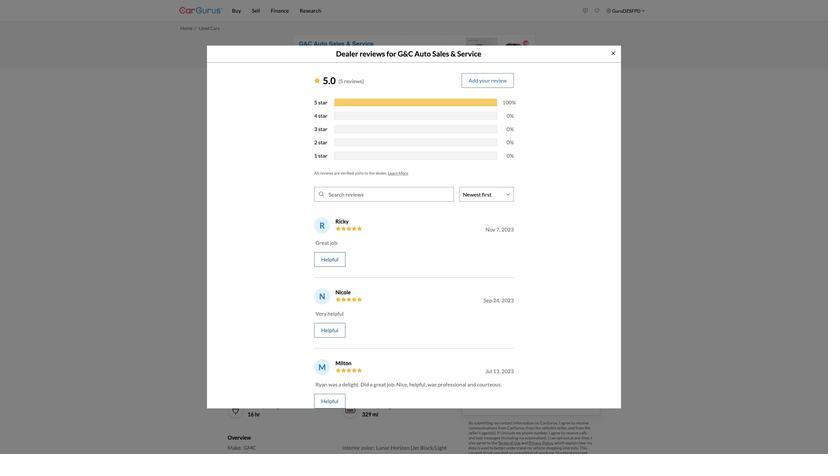 Task type: vqa. For each thing, say whether or not it's contained in the screenshot.
Shopping & Pricing's 'Mark as favorite'
no



Task type: locate. For each thing, give the bounding box(es) containing it.
battery range image
[[345, 406, 356, 417]]

transmission
[[363, 381, 393, 388]]

1 vertical spatial of
[[535, 451, 538, 455]]

interior
[[343, 445, 361, 451]]

receive up explain
[[566, 431, 579, 436]]

helpful down very helpful
[[322, 328, 339, 334]]

from
[[499, 426, 507, 431], [527, 426, 535, 431], [576, 426, 585, 431]]

2 helpful from the top
[[322, 328, 339, 334]]

2023 for m
[[502, 369, 514, 375]]

0 vertical spatial lunar
[[363, 359, 376, 365]]

better
[[495, 446, 506, 451]]

my right how
[[588, 441, 593, 446]]

1 horizontal spatial your
[[531, 229, 542, 236]]

0 vertical spatial mi
[[506, 123, 512, 129]]

1 horizontal spatial time
[[496, 229, 506, 236]]

buy
[[468, 201, 479, 208]]

and left email
[[468, 382, 477, 388]]

for left g&c at the top
[[387, 49, 397, 58]]

time
[[496, 229, 506, 236], [284, 404, 294, 410]]

to right the visits
[[365, 171, 369, 176]]

2 vertical spatial helpful button
[[315, 395, 346, 409]]

0 horizontal spatial was
[[329, 382, 338, 388]]

0% right (71
[[507, 126, 514, 132]]

helpful down great job
[[322, 257, 339, 263]]

also
[[469, 441, 476, 446]]

jul
[[486, 369, 493, 375]]

menu
[[580, 1, 649, 20]]

is
[[506, 299, 510, 305], [478, 446, 480, 451], [484, 451, 487, 455]]

agree up out
[[561, 421, 571, 426]]

lunar right interior color icon
[[363, 359, 376, 365]]

automation).
[[525, 436, 548, 441]]

on
[[536, 421, 540, 426]]

0 horizontal spatial your
[[480, 77, 491, 84]]

menu item
[[604, 1, 649, 20]]

add your review
[[469, 77, 507, 84]]

gmc down overview
[[244, 445, 256, 451]]

0 vertical spatial for
[[387, 49, 397, 58]]

1 vertical spatial your
[[531, 229, 542, 236]]

1 vertical spatial gmc
[[244, 445, 256, 451]]

1 horizontal spatial mi
[[506, 123, 512, 129]]

charge
[[267, 404, 283, 410]]

to left at
[[562, 431, 566, 436]]

add inside add comments button
[[474, 368, 483, 374]]

purchase.
[[539, 451, 556, 455]]

star
[[319, 99, 328, 106], [319, 113, 328, 119], [319, 126, 328, 132], [319, 139, 328, 146], [319, 153, 328, 159]]

0 horizontal spatial battery
[[248, 404, 266, 410]]

to up not
[[488, 441, 491, 446]]

1 vertical spatial (jet
[[411, 445, 420, 451]]

1 horizontal spatial reviews
[[360, 49, 386, 58]]

condition
[[517, 451, 534, 455]]

all
[[315, 171, 319, 176]]

ryan was a delight. did a great job. nice, helpful, was professional and courteous.
[[316, 382, 502, 388]]

1 vertical spatial lunar
[[376, 445, 390, 451]]

1 vertical spatial w/premium
[[356, 453, 384, 455]]

0 horizontal spatial mi
[[373, 412, 379, 418]]

time right 'charge' at the left of the page
[[284, 404, 294, 410]]

my
[[484, 299, 491, 305], [537, 381, 544, 388], [494, 421, 499, 426], [516, 431, 522, 436], [588, 441, 593, 446], [527, 446, 533, 451]]

cargurus logo homepage link image
[[180, 1, 223, 20]]

to right used
[[490, 446, 494, 451]]

search
[[545, 381, 560, 388]]

receive up the calls
[[577, 421, 589, 426]]

not
[[487, 451, 493, 455]]

i right vehicle's on the bottom right of the page
[[559, 421, 561, 426]]

2023 up awd
[[468, 105, 482, 112]]

or
[[509, 221, 514, 228]]

2023 inside 2023 gmc hummer ev pickup 3x crew cab awd marrero, la (71 mi away)
[[468, 105, 482, 112]]

home
[[180, 25, 193, 31]]

1 vertical spatial agree
[[551, 431, 561, 436]]

, which explain how my data is used to better understand my vehicle shopping interests. this consent is not required as a condition of purchase. standard messa
[[469, 441, 593, 455]]

gmc inside 2023 gmc hummer ev pickup 3x crew cab awd marrero, la (71 mi away)
[[483, 105, 497, 112]]

2 horizontal spatial from
[[576, 426, 585, 431]]

time down pickup
[[496, 229, 506, 236]]

is right data
[[478, 446, 480, 451]]

add inside add your review 'button'
[[469, 77, 479, 84]]

of down privacy
[[535, 451, 538, 455]]

0% right 'above'
[[507, 153, 514, 159]]

0 vertical spatial gmc
[[483, 105, 497, 112]]

0 vertical spatial of
[[510, 441, 514, 446]]

2 battery from the left
[[363, 404, 380, 410]]

vehicle
[[533, 446, 546, 451]]

make:
[[228, 445, 242, 451]]

vehicle full photo image
[[228, 97, 452, 265]]

0 horizontal spatial reviews
[[320, 171, 334, 176]]

0 horizontal spatial time
[[284, 404, 294, 410]]

hello,
[[469, 299, 483, 305]]

horizon right "color:" at the bottom
[[391, 445, 410, 451]]

2 helpful button from the top
[[315, 324, 346, 338]]

my left 24,
[[484, 299, 491, 305]]

2 vertical spatial add
[[474, 368, 483, 374]]

2
[[315, 139, 318, 146]]

search image
[[319, 192, 325, 197]]

2 0% from the top
[[507, 126, 514, 132]]

lunar right "color:" at the bottom
[[376, 445, 390, 451]]

1 horizontal spatial of
[[535, 451, 538, 455]]

menu bar
[[223, 0, 580, 21]]

crew
[[560, 105, 575, 112]]

1 vertical spatial receive
[[566, 431, 579, 436]]

ricky
[[336, 219, 349, 225]]

1
[[315, 153, 318, 159]]

auto
[[415, 49, 431, 58]]

star right 5 at the left top of page
[[319, 99, 328, 106]]

2023
[[468, 105, 482, 112], [502, 227, 514, 233], [502, 298, 514, 304], [502, 369, 514, 375]]

3 star from the top
[[319, 126, 328, 132]]

1 vertical spatial reviews
[[320, 171, 334, 176]]

and left text
[[469, 436, 476, 441]]

1 star from the top
[[319, 99, 328, 106]]

2 vertical spatial agree
[[477, 441, 487, 446]]

to inside , which explain how my data is used to better understand my vehicle shopping interests. this consent is not required as a condition of purchase. standard messa
[[490, 446, 494, 451]]

0 vertical spatial agree
[[561, 421, 571, 426]]

your left review
[[480, 77, 491, 84]]

use
[[514, 441, 521, 446]]

was right helpful,
[[428, 382, 437, 388]]

2023 right 24,
[[502, 298, 514, 304]]

for right results
[[529, 381, 536, 388]]

4 star from the top
[[319, 139, 328, 146]]

1 horizontal spatial from
[[527, 426, 535, 431]]

a right did at the left of the page
[[370, 382, 373, 388]]

for
[[387, 49, 397, 58], [529, 381, 536, 388]]

my left contact
[[494, 421, 499, 426]]

add left 'jul'
[[474, 368, 483, 374]]

understand
[[507, 446, 527, 451]]

star for 2 star
[[319, 139, 328, 146]]

i right the if
[[501, 431, 502, 436]]

your left deal at right
[[531, 229, 542, 236]]

m
[[319, 363, 326, 373]]

tab list
[[228, 268, 458, 294]]

battery up 329
[[363, 404, 380, 410]]

1 vertical spatial add
[[474, 345, 483, 351]]

0 vertical spatial your
[[480, 77, 491, 84]]

0 horizontal spatial from
[[499, 426, 507, 431]]

your
[[480, 77, 491, 84], [531, 229, 542, 236]]

0% up market on the right top of page
[[507, 139, 514, 146]]

mi right 329
[[373, 412, 379, 418]]

helpful button down great job
[[315, 253, 346, 267]]

by
[[469, 421, 474, 426]]

3 from from the left
[[576, 426, 585, 431]]

the left dealer.
[[369, 171, 375, 176]]

0 vertical spatial horizon
[[377, 359, 397, 365]]

calls
[[580, 431, 588, 436]]

new
[[501, 381, 511, 388]]

helpful button for m
[[315, 395, 346, 409]]

2 from from the left
[[527, 426, 535, 431]]

opt
[[557, 436, 563, 441]]

5.0 dialog
[[207, 46, 622, 455]]

star for 5 star
[[319, 99, 328, 106]]

add phone number (recommended) button
[[469, 344, 554, 352]]

2023 for r
[[502, 227, 514, 233]]

cargurus, up via
[[508, 426, 526, 431]]

the up the time.
[[585, 426, 591, 431]]

1 helpful from the top
[[322, 257, 339, 263]]

,
[[553, 441, 554, 446]]

1 vertical spatial lea
[[385, 453, 393, 455]]

and
[[468, 382, 477, 388], [569, 426, 575, 431], [469, 436, 476, 441], [522, 441, 528, 446]]

a left transmission image
[[339, 382, 342, 388]]

1 vertical spatial helpful button
[[315, 324, 346, 338]]

helpful button
[[315, 253, 346, 267], [315, 324, 346, 338], [315, 395, 346, 409]]

view vehicle photo 5 image
[[379, 268, 414, 294]]

star right 2
[[319, 139, 328, 146]]

number
[[498, 345, 517, 351]]

3 0% from the top
[[507, 139, 514, 146]]

0 horizontal spatial agree
[[477, 441, 487, 446]]

communications
[[469, 426, 498, 431]]

phone
[[483, 345, 498, 351]]

add inside add phone number (recommended) button
[[474, 345, 483, 351]]

4 0% from the top
[[507, 153, 514, 159]]

add comments
[[474, 368, 506, 374]]

&
[[451, 49, 456, 58]]

reviews for are
[[320, 171, 334, 176]]

w/premium down "color:" at the bottom
[[356, 453, 384, 455]]

5 star from the top
[[319, 153, 328, 159]]

to inside 5.0 dialog
[[365, 171, 369, 176]]

/
[[195, 25, 196, 31]]

0 horizontal spatial cargurus,
[[508, 426, 526, 431]]

learn
[[388, 171, 398, 176]]

star for 4 star
[[319, 113, 328, 119]]

agree up ,
[[551, 431, 561, 436]]

0 vertical spatial (jet
[[398, 359, 406, 365]]

3 helpful button from the top
[[315, 395, 346, 409]]

battery up hr
[[248, 404, 266, 410]]

2023 right 13,
[[502, 369, 514, 375]]

battery inside battery range 329 mi
[[363, 404, 380, 410]]

0 horizontal spatial a
[[339, 382, 342, 388]]

horizon up job.
[[377, 359, 397, 365]]

add right "plus" "image"
[[474, 345, 483, 351]]

helpful down ryan
[[322, 399, 339, 405]]

sep
[[484, 298, 493, 304]]

choose
[[473, 221, 491, 228]]

all reviews are verified visits to the dealer. learn more
[[315, 171, 409, 176]]

0 vertical spatial helpful button
[[315, 253, 346, 267]]

any
[[575, 436, 581, 441]]

battery
[[248, 404, 266, 410], [363, 404, 380, 410]]

from left on
[[527, 426, 535, 431]]

gmc for 2023
[[483, 105, 497, 112]]

gray) down interior
[[343, 453, 355, 455]]

is left not
[[484, 451, 487, 455]]

1 from from the left
[[499, 426, 507, 431]]

add left review
[[469, 77, 479, 84]]

1 horizontal spatial battery
[[363, 404, 380, 410]]

1 horizontal spatial for
[[529, 381, 536, 388]]

reviews right the all at the top left of page
[[320, 171, 334, 176]]

agent(s).
[[482, 431, 497, 436]]

1 vertical spatial helpful
[[322, 328, 339, 334]]

from up (including at the bottom of page
[[499, 426, 507, 431]]

2 horizontal spatial agree
[[561, 421, 571, 426]]

0 horizontal spatial gray)
[[343, 453, 355, 455]]

1 horizontal spatial gmc
[[483, 105, 497, 112]]

0 horizontal spatial gmc
[[244, 445, 256, 451]]

seller,
[[558, 426, 568, 431]]

0 vertical spatial helpful
[[322, 257, 339, 263]]

1 0% from the top
[[507, 113, 514, 119]]

standard
[[556, 451, 572, 455]]

0 vertical spatial time
[[496, 229, 506, 236]]

very helpful
[[316, 311, 344, 317]]

1 battery from the left
[[248, 404, 266, 410]]

add
[[469, 77, 479, 84], [474, 345, 483, 351], [474, 368, 483, 374]]

the inside 5.0 dialog
[[369, 171, 375, 176]]

0 vertical spatial gray)
[[436, 359, 449, 365]]

star right 4
[[319, 113, 328, 119]]

1 vertical spatial gray)
[[343, 453, 355, 455]]

results
[[512, 381, 528, 388]]

w/premium
[[363, 367, 391, 373], [356, 453, 384, 455]]

to down or
[[507, 229, 512, 236]]

2 was from the left
[[428, 382, 437, 388]]

view vehicle photo 6 image
[[417, 268, 452, 294]]

mi right (71
[[506, 123, 512, 129]]

1 horizontal spatial agree
[[551, 431, 561, 436]]

0% for 2 star
[[507, 139, 514, 146]]

0% down hummer
[[507, 113, 514, 119]]

the up automation).
[[536, 426, 542, 431]]

policy
[[543, 441, 553, 446]]

hello, my name is christina
[[469, 299, 533, 305]]

lunar
[[363, 359, 376, 365], [376, 445, 390, 451]]

star for 1 star
[[319, 153, 328, 159]]

add for add phone number (recommended)
[[474, 345, 483, 351]]

helpful button down ryan
[[315, 395, 346, 409]]

of inside , which explain how my data is used to better understand my vehicle shopping interests. this consent is not required as a condition of purchase. standard messa
[[535, 451, 538, 455]]

star for 3 star
[[319, 126, 328, 132]]

0 vertical spatial reviews
[[360, 49, 386, 58]]

gmc up la
[[483, 105, 497, 112]]

which
[[555, 441, 565, 446]]

add a car review image
[[584, 8, 588, 13]]

reviews
[[360, 49, 386, 58], [320, 171, 334, 176]]

0% for 3 star
[[507, 126, 514, 132]]

a right as
[[514, 451, 516, 455]]

2 vertical spatial helpful
[[322, 399, 339, 405]]

helpful button down very helpful
[[315, 324, 346, 338]]

schedule
[[473, 229, 495, 236]]

of left use
[[510, 441, 514, 446]]

range
[[381, 404, 395, 410]]

3 helpful from the top
[[322, 399, 339, 405]]

was right ryan
[[329, 382, 338, 388]]

battery inside battery charge time 16 hr
[[248, 404, 266, 410]]

star right the 3
[[319, 126, 328, 132]]

100%
[[503, 99, 517, 106]]

from up any
[[576, 426, 585, 431]]

0 horizontal spatial for
[[387, 49, 397, 58]]

2 star from the top
[[319, 113, 328, 119]]

0 vertical spatial add
[[469, 77, 479, 84]]

1 horizontal spatial was
[[428, 382, 437, 388]]

reviews right dealer
[[360, 49, 386, 58]]

add for add your review
[[469, 77, 479, 84]]

battery charge time 16 hr
[[248, 404, 294, 418]]

is right the name
[[506, 299, 510, 305]]

receive
[[577, 421, 589, 426], [566, 431, 579, 436]]

deal
[[486, 144, 498, 149]]

i right number,
[[549, 431, 551, 436]]

gray) up professional
[[436, 359, 449, 365]]

w/premium up transmission
[[363, 367, 391, 373]]

1 helpful button from the top
[[315, 253, 346, 267]]

my left vehicle
[[527, 446, 533, 451]]

2 horizontal spatial is
[[506, 299, 510, 305]]

cargurus, right on
[[541, 421, 559, 426]]

2023 right 7,
[[502, 227, 514, 233]]

1 vertical spatial mi
[[373, 412, 379, 418]]

your inside choose pickup or delivery schedule time to finalize your deal
[[531, 229, 542, 236]]

5 star
[[315, 99, 328, 106]]

email me new results for my search
[[479, 381, 560, 388]]

Search reviews field
[[326, 188, 454, 202]]

agree right also
[[477, 441, 487, 446]]

privacy
[[529, 441, 542, 446]]

mi inside battery range 329 mi
[[373, 412, 379, 418]]

star right 1
[[319, 153, 328, 159]]

1 vertical spatial time
[[284, 404, 294, 410]]

2 horizontal spatial a
[[514, 451, 516, 455]]

4 star
[[315, 113, 328, 119]]



Task type: describe. For each thing, give the bounding box(es) containing it.
text
[[476, 436, 483, 441]]

very
[[316, 311, 327, 317]]

mi inside 2023 gmc hummer ev pickup 3x crew cab awd marrero, la (71 mi away)
[[506, 123, 512, 129]]

deal
[[543, 229, 552, 236]]

add your review button
[[462, 73, 514, 88]]

0 horizontal spatial of
[[510, 441, 514, 446]]

0 horizontal spatial is
[[478, 446, 480, 451]]

time inside battery charge time 16 hr
[[284, 404, 294, 410]]

1 vertical spatial for
[[529, 381, 536, 388]]

cab
[[576, 105, 586, 112]]

sales
[[433, 49, 450, 58]]

i right the time.
[[592, 436, 593, 441]]

name
[[492, 299, 505, 305]]

my left search
[[537, 381, 544, 388]]

helpful for n
[[322, 328, 339, 334]]

above
[[486, 152, 500, 158]]

and inside 5.0 dialog
[[468, 382, 477, 388]]

0 vertical spatial w/premium
[[363, 367, 391, 373]]

3x
[[551, 105, 559, 112]]

edit image
[[509, 369, 513, 373]]

milton
[[336, 361, 352, 367]]

visits
[[355, 171, 364, 176]]

1 horizontal spatial (jet
[[411, 445, 420, 451]]

1 vertical spatial horizon
[[391, 445, 410, 451]]

helpful button for n
[[315, 324, 346, 338]]

my left phone
[[516, 431, 522, 436]]

email
[[479, 381, 492, 388]]

marrero,
[[468, 123, 489, 129]]

the left "terms" at the bottom right
[[492, 441, 498, 446]]

0 horizontal spatial (jet
[[398, 359, 406, 365]]

$9,936 above market
[[468, 152, 517, 158]]

service
[[458, 49, 482, 58]]

battery charge time image
[[231, 406, 241, 417]]

can
[[550, 436, 557, 441]]

and right the seller,
[[569, 426, 575, 431]]

1 horizontal spatial gray)
[[436, 359, 449, 365]]

contact
[[500, 421, 513, 426]]

via
[[519, 436, 525, 441]]

0 vertical spatial lunar horizon (jet black/light gray) w/premium lea
[[363, 359, 449, 373]]

hr
[[255, 412, 260, 418]]

gmc for make:
[[244, 445, 256, 451]]

fair
[[475, 144, 485, 149]]

helpful,
[[410, 382, 427, 388]]

number,
[[534, 431, 549, 436]]

close modal dealer reviews for g&c auto sales & service image
[[611, 51, 617, 56]]

r
[[320, 221, 325, 231]]

cargurus logo homepage link link
[[180, 1, 223, 20]]

2023 gmc hummer ev pickup 3x crew cab awd marrero, la (71 mi away)
[[468, 105, 586, 129]]

nice,
[[397, 382, 409, 388]]

and right use
[[522, 441, 528, 446]]

star image
[[315, 78, 321, 83]]

your inside 'button'
[[480, 77, 491, 84]]

1 vertical spatial lunar horizon (jet black/light gray) w/premium lea
[[343, 445, 447, 455]]

professional
[[438, 382, 467, 388]]

fair deal
[[475, 144, 498, 149]]

reviews)
[[344, 78, 364, 84]]

1 horizontal spatial cargurus,
[[541, 421, 559, 426]]

terms of use link
[[499, 441, 521, 446]]

$130,000
[[468, 133, 497, 141]]

battery for mi
[[363, 404, 380, 410]]

verified
[[341, 171, 354, 176]]

submitting
[[475, 421, 493, 426]]

(recommended)
[[518, 345, 553, 351]]

if
[[498, 431, 500, 436]]

3 star
[[315, 126, 328, 132]]

helpful for r
[[322, 257, 339, 263]]

plus image
[[470, 346, 472, 350]]

for inside 5.0 dialog
[[387, 49, 397, 58]]

choose pickup or delivery schedule time to finalize your deal
[[473, 221, 552, 236]]

dealer
[[336, 49, 359, 58]]

by submitting my contact information on cargurus, i agree to receive communications from cargurus, from the vehicle's seller, and from the seller's agent(s). if i include my phone number, i agree to receive calls and text messages (including via automation). i can opt out at any time. i also agree to the
[[469, 421, 593, 446]]

pickup
[[492, 221, 508, 228]]

reviews for for
[[360, 49, 386, 58]]

0 vertical spatial lea
[[392, 367, 400, 373]]

edit button
[[508, 367, 523, 375]]

home link
[[180, 25, 193, 31]]

nov 7, 2023
[[486, 227, 514, 233]]

add for add comments
[[474, 368, 483, 374]]

to inside choose pickup or delivery schedule time to finalize your deal
[[507, 229, 512, 236]]

time inside choose pickup or delivery schedule time to finalize your deal
[[496, 229, 506, 236]]

view vehicle photo 3 image
[[303, 268, 339, 294]]

5
[[315, 99, 318, 106]]

battery range 329 mi
[[363, 404, 395, 418]]

terms
[[499, 441, 509, 446]]

4
[[315, 113, 318, 119]]

1 horizontal spatial a
[[370, 382, 373, 388]]

a inside , which explain how my data is used to better understand my vehicle shopping interests. this consent is not required as a condition of purchase. standard messa
[[514, 451, 516, 455]]

seller's
[[469, 431, 481, 436]]

to right the seller,
[[572, 421, 576, 426]]

color:
[[362, 445, 375, 451]]

1 horizontal spatial is
[[484, 451, 487, 455]]

interior color image
[[345, 357, 356, 367]]

5.0
[[323, 75, 336, 86]]

2023 for n
[[502, 298, 514, 304]]

ryan
[[316, 382, 328, 388]]

cars
[[210, 25, 220, 31]]

transmission image
[[345, 383, 356, 394]]

helpful for m
[[322, 399, 339, 405]]

7,
[[497, 227, 501, 233]]

job.
[[387, 382, 396, 388]]

helpful button for r
[[315, 253, 346, 267]]

buy with confidence
[[468, 201, 522, 208]]

review
[[492, 77, 507, 84]]

drivetrain image
[[345, 330, 356, 341]]

data
[[469, 446, 477, 451]]

as
[[510, 451, 514, 455]]

shopping
[[547, 446, 562, 451]]

share image
[[419, 106, 425, 113]]

1 vertical spatial black/light
[[421, 445, 447, 451]]

add phone number (recommended)
[[474, 345, 553, 351]]

out
[[564, 436, 570, 441]]

time.
[[582, 436, 591, 441]]

1 was from the left
[[329, 382, 338, 388]]

next page image
[[450, 278, 453, 284]]

more
[[399, 171, 409, 176]]

saved cars image
[[595, 8, 600, 13]]

battery for 16
[[248, 404, 266, 410]]

1 star
[[315, 153, 328, 159]]

explain
[[566, 441, 579, 446]]

job
[[330, 240, 338, 246]]

0% for 4 star
[[507, 113, 514, 119]]

0 vertical spatial black/light
[[407, 359, 435, 365]]

sep 24, 2023
[[484, 298, 514, 304]]

information
[[514, 421, 535, 426]]

terms of use and privacy policy
[[499, 441, 553, 446]]

0 vertical spatial receive
[[577, 421, 589, 426]]

make: gmc
[[228, 445, 256, 451]]

$9,936
[[468, 152, 485, 158]]

hummer
[[498, 105, 522, 112]]

used
[[199, 25, 209, 31]]

0% for 1 star
[[507, 153, 514, 159]]

overview
[[228, 435, 251, 442]]

advertisement region
[[293, 34, 536, 64]]

dealer.
[[376, 171, 388, 176]]

view vehicle photo 4 image
[[341, 268, 376, 294]]

privacy policy link
[[529, 441, 553, 446]]

i left 'can'
[[548, 436, 550, 441]]



